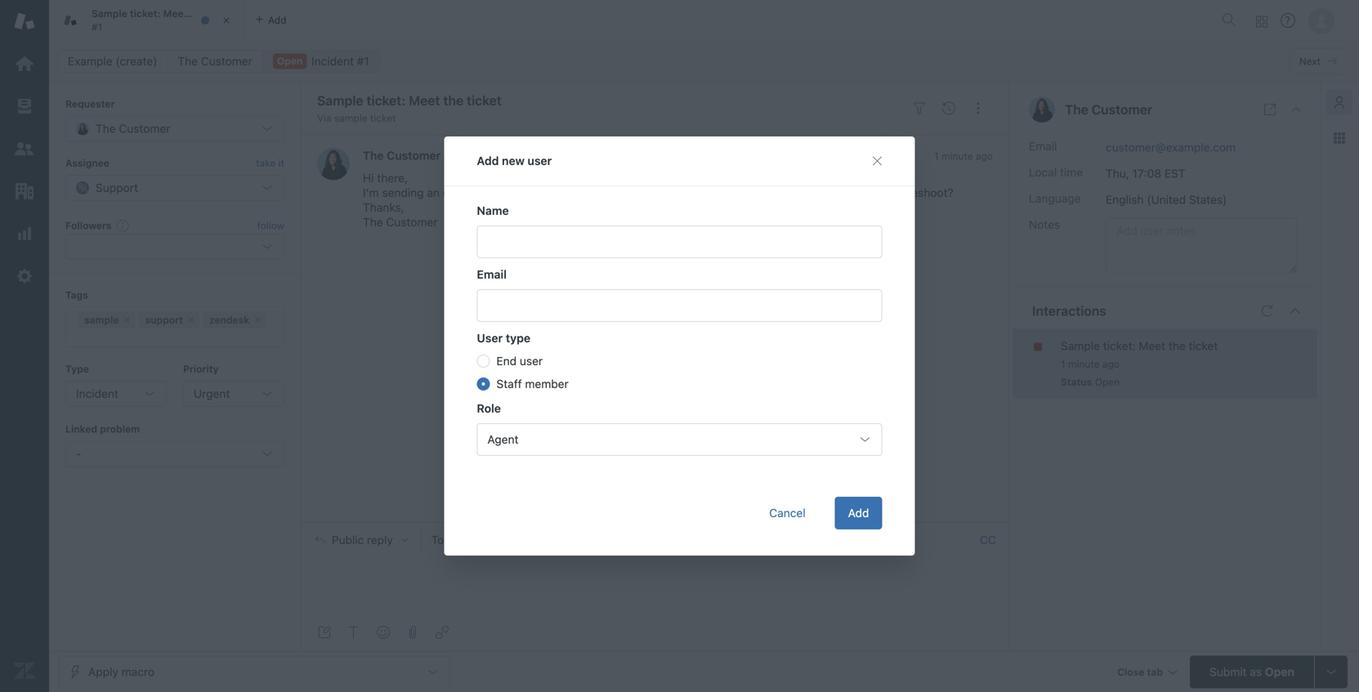 Task type: vqa. For each thing, say whether or not it's contained in the screenshot.
the public reply
no



Task type: locate. For each thing, give the bounding box(es) containing it.
role
[[477, 402, 501, 415]]

add attachment image
[[406, 626, 420, 639]]

end user
[[497, 355, 543, 368]]

email down name
[[477, 268, 507, 281]]

1 vertical spatial problem
[[100, 424, 140, 435]]

events image
[[943, 102, 956, 115]]

the right user icon
[[1066, 102, 1089, 117]]

cancel
[[770, 507, 806, 520]]

sample ticket: meet the ticket #1
[[92, 8, 236, 33]]

1 horizontal spatial problem
[[588, 186, 632, 199]]

1 vertical spatial open
[[1096, 377, 1120, 388]]

1 horizontal spatial the customer link
[[363, 149, 441, 162]]

0 horizontal spatial new
[[502, 154, 525, 168]]

0 vertical spatial meet
[[163, 8, 188, 19]]

0 horizontal spatial add
[[477, 154, 499, 168]]

ticket: inside sample ticket: meet the ticket #1
[[130, 8, 161, 19]]

0 vertical spatial ticket:
[[130, 8, 161, 19]]

the for sample ticket: meet the ticket 1 minute ago status open
[[1169, 339, 1186, 353]]

1 vertical spatial new
[[717, 186, 739, 199]]

1 vertical spatial user
[[520, 355, 543, 368]]

1 horizontal spatial new
[[717, 186, 739, 199]]

i'm
[[363, 186, 379, 199], [522, 186, 538, 199]]

add
[[477, 154, 499, 168], [849, 507, 870, 520]]

meet inside sample ticket: meet the ticket #1
[[163, 8, 188, 19]]

customer down sending
[[386, 215, 438, 229]]

a
[[579, 186, 585, 199]]

1 horizontal spatial ticket
[[370, 112, 396, 124]]

close image
[[218, 12, 235, 29]]

customer context image
[[1334, 96, 1347, 109]]

minute up the "status"
[[1069, 359, 1100, 370]]

the customer up there,
[[363, 149, 441, 162]]

cancel button
[[757, 497, 819, 530]]

sample
[[92, 8, 127, 19], [1061, 339, 1101, 353]]

the inside sample ticket: meet the ticket #1
[[190, 8, 206, 19]]

draft mode image
[[318, 626, 331, 639]]

0 horizontal spatial 1
[[935, 150, 939, 162]]

tab containing sample ticket: meet the ticket
[[49, 0, 245, 41]]

0 vertical spatial the
[[190, 8, 206, 19]]

1 up the troubleshoot?
[[935, 150, 939, 162]]

Name field
[[477, 226, 883, 258]]

0 horizontal spatial ticket
[[208, 8, 236, 19]]

add right cancel
[[849, 507, 870, 520]]

new up because
[[502, 154, 525, 168]]

take it button
[[256, 155, 285, 172]]

1 horizontal spatial ticket:
[[1104, 339, 1136, 353]]

new right your
[[717, 186, 739, 199]]

0 horizontal spatial minute
[[942, 150, 974, 162]]

1 horizontal spatial sample
[[1061, 339, 1101, 353]]

problem down incident popup button
[[100, 424, 140, 435]]

ticket inside sample ticket: meet the ticket #1
[[208, 8, 236, 19]]

1 minute ago text field
[[1061, 359, 1120, 370]]

0 vertical spatial the customer
[[178, 54, 253, 68]]

linked
[[65, 424, 97, 435]]

minute
[[942, 150, 974, 162], [1069, 359, 1100, 370]]

open link
[[262, 50, 380, 73]]

insert emojis image
[[377, 626, 390, 639]]

open inside sample ticket: meet the ticket 1 minute ago status open
[[1096, 377, 1120, 388]]

1 horizontal spatial the
[[1169, 339, 1186, 353]]

customer
[[201, 54, 253, 68], [1092, 102, 1153, 117], [387, 149, 441, 162], [386, 215, 438, 229]]

notes
[[1030, 218, 1061, 231]]

new inside dialog
[[502, 154, 525, 168]]

sample inside sample ticket: meet the ticket #1
[[92, 8, 127, 19]]

submit
[[1210, 666, 1248, 679]]

the customer link
[[167, 50, 263, 73], [363, 149, 441, 162]]

17:08
[[1133, 167, 1162, 180]]

close image
[[1290, 103, 1304, 116]]

1 vertical spatial 1
[[1061, 359, 1066, 370]]

1 vertical spatial email
[[477, 268, 507, 281]]

1
[[935, 150, 939, 162], [1061, 359, 1066, 370]]

0 vertical spatial add
[[477, 154, 499, 168]]

2 horizontal spatial ticket
[[1189, 339, 1219, 353]]

cc button
[[980, 533, 997, 548]]

new inside hi there, i'm sending an email because i'm having a problem setting up your new product. can you help me troubleshoot? thanks, the customer
[[717, 186, 739, 199]]

email up local
[[1030, 139, 1058, 153]]

1 horizontal spatial i'm
[[522, 186, 538, 199]]

example (create) button
[[57, 50, 168, 73]]

0 vertical spatial the customer link
[[167, 50, 263, 73]]

sample inside sample ticket: meet the ticket 1 minute ago status open
[[1061, 339, 1101, 353]]

the
[[178, 54, 198, 68], [1066, 102, 1089, 117], [363, 149, 384, 162], [363, 215, 383, 229]]

incident button
[[65, 381, 167, 407]]

1 horizontal spatial add
[[849, 507, 870, 520]]

add inside button
[[849, 507, 870, 520]]

add button
[[836, 497, 883, 530]]

0 vertical spatial ticket
[[208, 8, 236, 19]]

via
[[317, 112, 332, 124]]

1 vertical spatial sample
[[1061, 339, 1101, 353]]

1 vertical spatial the
[[1169, 339, 1186, 353]]

ticket
[[208, 8, 236, 19], [370, 112, 396, 124], [1189, 339, 1219, 353]]

0 vertical spatial new
[[502, 154, 525, 168]]

thanks,
[[363, 201, 405, 214]]

sample up #1
[[92, 8, 127, 19]]

tab
[[49, 0, 245, 41]]

1 vertical spatial the customer
[[1066, 102, 1153, 117]]

i'm left having
[[522, 186, 538, 199]]

minute inside sample ticket: meet the ticket 1 minute ago status open
[[1069, 359, 1100, 370]]

get started image
[[14, 53, 35, 74]]

add up because
[[477, 154, 499, 168]]

2 vertical spatial ticket
[[1189, 339, 1219, 353]]

1 minute ago
[[935, 150, 994, 162]]

0 vertical spatial problem
[[588, 186, 632, 199]]

english (united states)
[[1106, 193, 1228, 207]]

0 vertical spatial open
[[277, 55, 303, 67]]

the customer
[[178, 54, 253, 68], [1066, 102, 1153, 117], [363, 149, 441, 162]]

sample
[[335, 112, 368, 124]]

setting
[[635, 186, 671, 199]]

customer up customer@example.com
[[1092, 102, 1153, 117]]

you
[[814, 186, 833, 199]]

zendesk support image
[[14, 11, 35, 32]]

sample for sample ticket: meet the ticket #1
[[92, 8, 127, 19]]

the customer link inside secondary element
[[167, 50, 263, 73]]

time
[[1061, 166, 1084, 179]]

local time
[[1030, 166, 1084, 179]]

1 inside sample ticket: meet the ticket 1 minute ago status open
[[1061, 359, 1066, 370]]

1 vertical spatial minute
[[1069, 359, 1100, 370]]

2 horizontal spatial open
[[1266, 666, 1295, 679]]

0 horizontal spatial the
[[190, 8, 206, 19]]

ticket: inside sample ticket: meet the ticket 1 minute ago status open
[[1104, 339, 1136, 353]]

as
[[1251, 666, 1263, 679]]

next button
[[1290, 48, 1348, 74]]

follow button
[[257, 218, 285, 233]]

can
[[790, 186, 811, 199]]

ticket:
[[130, 8, 161, 19], [1104, 339, 1136, 353]]

view more details image
[[1264, 103, 1277, 116]]

new
[[502, 154, 525, 168], [717, 186, 739, 199]]

the for sample ticket: meet the ticket #1
[[190, 8, 206, 19]]

0 vertical spatial 1
[[935, 150, 939, 162]]

add link (cmd k) image
[[436, 626, 449, 639]]

0 horizontal spatial ticket:
[[130, 8, 161, 19]]

english
[[1106, 193, 1145, 207]]

avatar image
[[317, 148, 350, 180]]

language
[[1030, 192, 1082, 205]]

meet inside sample ticket: meet the ticket 1 minute ago status open
[[1139, 339, 1166, 353]]

staff
[[497, 377, 522, 391]]

example
[[68, 54, 113, 68]]

1 horizontal spatial 1
[[1061, 359, 1066, 370]]

the down thanks,
[[363, 215, 383, 229]]

ticket: up (create)
[[130, 8, 161, 19]]

having
[[541, 186, 576, 199]]

meet
[[163, 8, 188, 19], [1139, 339, 1166, 353]]

ago inside sample ticket: meet the ticket 1 minute ago status open
[[1103, 359, 1120, 370]]

1 vertical spatial ticket:
[[1104, 339, 1136, 353]]

the customer up thu,
[[1066, 102, 1153, 117]]

user
[[528, 154, 552, 168], [520, 355, 543, 368]]

there,
[[377, 171, 408, 185]]

0 horizontal spatial sample
[[92, 8, 127, 19]]

ago
[[976, 150, 994, 162], [1103, 359, 1120, 370]]

0 horizontal spatial email
[[477, 268, 507, 281]]

example (create)
[[68, 54, 157, 68]]

admin image
[[14, 266, 35, 287]]

2 vertical spatial the customer
[[363, 149, 441, 162]]

customer up there,
[[387, 149, 441, 162]]

add for add new user
[[477, 154, 499, 168]]

problem
[[588, 186, 632, 199], [100, 424, 140, 435]]

1 up the "status"
[[1061, 359, 1066, 370]]

problem right a
[[588, 186, 632, 199]]

format text image
[[348, 626, 361, 639]]

the customer link up there,
[[363, 149, 441, 162]]

the customer down close icon at the top of page
[[178, 54, 253, 68]]

the up hi
[[363, 149, 384, 162]]

priority
[[183, 364, 219, 375]]

0 horizontal spatial problem
[[100, 424, 140, 435]]

sample for sample ticket: meet the ticket 1 minute ago status open
[[1061, 339, 1101, 353]]

(united
[[1148, 193, 1187, 207]]

type
[[506, 332, 531, 345]]

the inside sample ticket: meet the ticket 1 minute ago status open
[[1169, 339, 1186, 353]]

1 horizontal spatial ago
[[1103, 359, 1120, 370]]

1 vertical spatial add
[[849, 507, 870, 520]]

0 horizontal spatial ago
[[976, 150, 994, 162]]

1 vertical spatial meet
[[1139, 339, 1166, 353]]

open
[[277, 55, 303, 67], [1096, 377, 1120, 388], [1266, 666, 1295, 679]]

0 horizontal spatial meet
[[163, 8, 188, 19]]

member
[[525, 377, 569, 391]]

Email field
[[477, 289, 883, 322]]

the down sample ticket: meet the ticket #1
[[178, 54, 198, 68]]

customer down close icon at the top of page
[[201, 54, 253, 68]]

user up staff member on the left
[[520, 355, 543, 368]]

0 horizontal spatial the customer link
[[167, 50, 263, 73]]

user up having
[[528, 154, 552, 168]]

1 horizontal spatial email
[[1030, 139, 1058, 153]]

sample up 1 minute ago text field
[[1061, 339, 1101, 353]]

0 horizontal spatial i'm
[[363, 186, 379, 199]]

1 horizontal spatial meet
[[1139, 339, 1166, 353]]

help
[[836, 186, 859, 199]]

i'm down hi
[[363, 186, 379, 199]]

minute down "events" icon
[[942, 150, 974, 162]]

secondary element
[[49, 45, 1360, 78]]

add for add
[[849, 507, 870, 520]]

email
[[1030, 139, 1058, 153], [477, 268, 507, 281]]

1 horizontal spatial open
[[1096, 377, 1120, 388]]

ticket: up 1 minute ago text field
[[1104, 339, 1136, 353]]

email inside add new user dialog
[[477, 268, 507, 281]]

0 horizontal spatial open
[[277, 55, 303, 67]]

the customer link down close icon at the top of page
[[167, 50, 263, 73]]

the
[[190, 8, 206, 19], [1169, 339, 1186, 353]]

0 vertical spatial sample
[[92, 8, 127, 19]]

because
[[474, 186, 519, 199]]

1 vertical spatial ago
[[1103, 359, 1120, 370]]

customers image
[[14, 138, 35, 159]]

0 horizontal spatial the customer
[[178, 54, 253, 68]]

1 horizontal spatial minute
[[1069, 359, 1100, 370]]

ticket inside sample ticket: meet the ticket 1 minute ago status open
[[1189, 339, 1219, 353]]



Task type: describe. For each thing, give the bounding box(es) containing it.
zendesk image
[[14, 661, 35, 682]]

hi there, i'm sending an email because i'm having a problem setting up your new product. can you help me troubleshoot? thanks, the customer
[[363, 171, 954, 229]]

Add user notes text field
[[1106, 218, 1299, 274]]

close modal image
[[871, 155, 884, 168]]

via sample ticket
[[317, 112, 396, 124]]

sending
[[382, 186, 424, 199]]

product.
[[742, 186, 787, 199]]

end
[[497, 355, 517, 368]]

open inside secondary element
[[277, 55, 303, 67]]

local
[[1030, 166, 1058, 179]]

interactions
[[1033, 303, 1107, 319]]

incident
[[76, 387, 118, 401]]

(create)
[[116, 54, 157, 68]]

contributor
[[488, 433, 548, 446]]

add new user
[[477, 154, 552, 168]]

linked problem
[[65, 424, 140, 435]]

1 horizontal spatial the customer
[[363, 149, 441, 162]]

add new user dialog
[[444, 137, 915, 556]]

user image
[[1030, 96, 1056, 123]]

Public reply composer text field
[[308, 558, 1003, 592]]

user
[[477, 332, 503, 345]]

Subject field
[[314, 91, 902, 110]]

tabs tab list
[[49, 0, 1216, 41]]

ticket for sample ticket: meet the ticket #1
[[208, 8, 236, 19]]

main element
[[0, 0, 49, 693]]

ticket: for sample ticket: meet the ticket #1
[[130, 8, 161, 19]]

name
[[477, 204, 509, 218]]

submit as open
[[1210, 666, 1295, 679]]

your
[[691, 186, 714, 199]]

2 i'm from the left
[[522, 186, 538, 199]]

the inside hi there, i'm sending an email because i'm having a problem setting up your new product. can you help me troubleshoot? thanks, the customer
[[363, 215, 383, 229]]

1 vertical spatial ticket
[[370, 112, 396, 124]]

organizations image
[[14, 181, 35, 202]]

#1
[[92, 21, 102, 33]]

sample ticket: meet the ticket 1 minute ago status open
[[1061, 339, 1219, 388]]

1 vertical spatial the customer link
[[363, 149, 441, 162]]

get help image
[[1281, 13, 1296, 28]]

up
[[674, 186, 688, 199]]

take it
[[256, 157, 285, 169]]

customer inside hi there, i'm sending an email because i'm having a problem setting up your new product. can you help me troubleshoot? thanks, the customer
[[386, 215, 438, 229]]

follow
[[257, 220, 285, 231]]

take
[[256, 157, 276, 169]]

user type
[[477, 332, 531, 345]]

an
[[427, 186, 440, 199]]

contributor button
[[477, 424, 883, 456]]

cc
[[981, 533, 997, 547]]

type
[[65, 364, 89, 375]]

next
[[1300, 56, 1322, 67]]

it
[[279, 157, 285, 169]]

views image
[[14, 96, 35, 117]]

urgent
[[194, 387, 230, 401]]

0 vertical spatial user
[[528, 154, 552, 168]]

customer@example.com
[[1106, 141, 1237, 154]]

problem inside hi there, i'm sending an email because i'm having a problem setting up your new product. can you help me troubleshoot? thanks, the customer
[[588, 186, 632, 199]]

me
[[862, 186, 878, 199]]

email
[[443, 186, 471, 199]]

est
[[1165, 167, 1186, 180]]

customer inside secondary element
[[201, 54, 253, 68]]

to
[[432, 533, 444, 547]]

troubleshoot?
[[881, 186, 954, 199]]

2 vertical spatial open
[[1266, 666, 1295, 679]]

zendesk products image
[[1257, 16, 1268, 27]]

the customer inside secondary element
[[178, 54, 253, 68]]

0 vertical spatial email
[[1030, 139, 1058, 153]]

1 i'm from the left
[[363, 186, 379, 199]]

ticket: for sample ticket: meet the ticket 1 minute ago status open
[[1104, 339, 1136, 353]]

status
[[1061, 377, 1093, 388]]

thu,
[[1106, 167, 1130, 180]]

0 vertical spatial ago
[[976, 150, 994, 162]]

meet for sample ticket: meet the ticket #1
[[163, 8, 188, 19]]

2 horizontal spatial the customer
[[1066, 102, 1153, 117]]

ticket for sample ticket: meet the ticket 1 minute ago status open
[[1189, 339, 1219, 353]]

meet for sample ticket: meet the ticket 1 minute ago status open
[[1139, 339, 1166, 353]]

1 minute ago text field
[[935, 150, 994, 162]]

urgent button
[[183, 381, 285, 407]]

states)
[[1190, 193, 1228, 207]]

reporting image
[[14, 223, 35, 245]]

staff member
[[497, 377, 569, 391]]

thu, 17:08 est
[[1106, 167, 1186, 180]]

the inside secondary element
[[178, 54, 198, 68]]

hi
[[363, 171, 374, 185]]

0 vertical spatial minute
[[942, 150, 974, 162]]

apps image
[[1334, 132, 1347, 145]]



